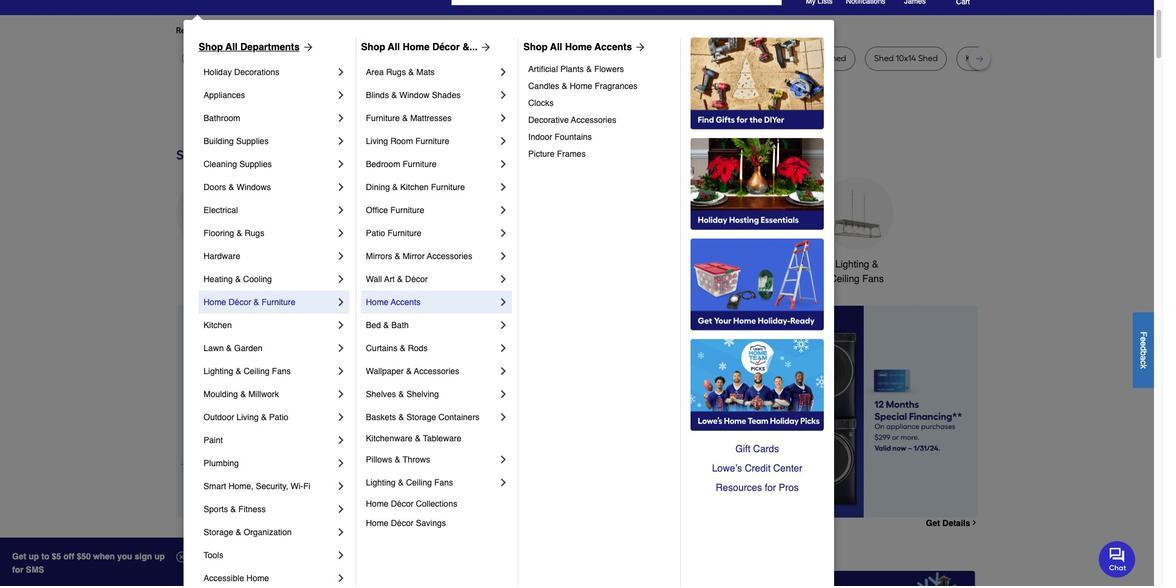 Task type: vqa. For each thing, say whether or not it's contained in the screenshot.
"Officially Licensed N F L Gifts. Shop Now." image
no



Task type: locate. For each thing, give the bounding box(es) containing it.
shed
[[712, 53, 732, 64], [827, 53, 846, 64], [874, 53, 894, 64], [918, 53, 938, 64]]

bathroom
[[204, 113, 240, 123], [652, 259, 694, 270]]

décor down "heating & cooling"
[[229, 297, 251, 307]]

2 horizontal spatial kitchen
[[454, 259, 486, 270]]

toilet
[[525, 53, 545, 64]]

home décor collections
[[366, 499, 457, 509]]

patio down moulding & millwork link
[[269, 413, 288, 422]]

2 arrow right image from the left
[[478, 41, 492, 53]]

lighting & ceiling fans link up collections
[[366, 471, 497, 494]]

lawn & garden link
[[204, 337, 335, 360]]

searches
[[236, 25, 272, 36]]

chevron right image for storage & organization link
[[335, 526, 347, 539]]

3 all from the left
[[550, 42, 562, 53]]

decorations down the "shop all departments" link
[[234, 67, 279, 77]]

sms
[[26, 565, 44, 575]]

2 vertical spatial ceiling
[[406, 478, 432, 488]]

arrow right image inside the "shop all departments" link
[[300, 41, 314, 53]]

art
[[384, 274, 395, 284]]

1 vertical spatial arrow right image
[[956, 412, 968, 424]]

2 vertical spatial lighting
[[366, 478, 396, 488]]

smart inside "link"
[[204, 482, 226, 491]]

quikrete
[[573, 53, 605, 64]]

0 vertical spatial smart
[[738, 259, 763, 270]]

when
[[93, 552, 115, 562]]

shed for shed
[[827, 53, 846, 64]]

gift
[[735, 444, 750, 455]]

e up d
[[1139, 337, 1149, 341]]

2 you from the left
[[394, 25, 408, 36]]

décor up home décor savings
[[391, 499, 413, 509]]

decorations inside 'button'
[[371, 274, 422, 285]]

accessories down curtains & rods link at the left bottom of page
[[414, 366, 459, 376]]

0 horizontal spatial lighting
[[204, 366, 233, 376]]

get left the details
[[926, 518, 940, 528]]

heating & cooling
[[204, 274, 272, 284]]

0 horizontal spatial more
[[176, 540, 217, 559]]

christmas decorations button
[[360, 177, 433, 286]]

up right the sign
[[154, 552, 165, 562]]

2 horizontal spatial ceiling
[[830, 274, 860, 285]]

arrow right image inside shop all home accents link
[[632, 41, 647, 53]]

arrow right image left toilet
[[478, 41, 492, 53]]

1 horizontal spatial ceiling
[[406, 478, 432, 488]]

1 vertical spatial fans
[[272, 366, 291, 376]]

chevron right image for wallpaper & accessories
[[497, 365, 509, 377]]

0 horizontal spatial kitchen
[[204, 320, 232, 330]]

up to 30 percent off select major appliances. plus, save up to an extra $750 on major appliances. image
[[391, 306, 978, 518]]

& inside lighting & ceiling fans
[[872, 259, 878, 270]]

1 arrow right image from the left
[[300, 41, 314, 53]]

shed left outdoor
[[712, 53, 732, 64]]

décor left &...
[[432, 42, 460, 53]]

living down moulding & millwork at the left of the page
[[237, 413, 259, 422]]

for left 'sms'
[[12, 565, 23, 575]]

1 horizontal spatial lighting & ceiling fans
[[366, 478, 453, 488]]

mirrors & mirror accessories link
[[366, 245, 497, 268]]

shelves & shelving
[[366, 390, 439, 399]]

1 vertical spatial bathroom
[[652, 259, 694, 270]]

all for shop all departments
[[225, 42, 238, 53]]

get up 'sms'
[[12, 552, 26, 562]]

ceiling for top the lighting & ceiling fans link
[[244, 366, 270, 376]]

chevron right image for mirrors & mirror accessories link
[[497, 250, 509, 262]]

kitchen up lawn
[[204, 320, 232, 330]]

furniture down the furniture & mattresses link
[[415, 136, 449, 146]]

shed right the storage
[[827, 53, 846, 64]]

0 horizontal spatial accents
[[391, 297, 421, 307]]

0 horizontal spatial bathroom
[[204, 113, 240, 123]]

storage down sports at bottom left
[[204, 528, 233, 537]]

patio down office
[[366, 228, 385, 238]]

shelving
[[406, 390, 439, 399]]

0 horizontal spatial up
[[29, 552, 39, 562]]

to
[[41, 552, 49, 562]]

lowe's
[[712, 463, 742, 474]]

chevron right image for blinds & window shades link
[[497, 89, 509, 101]]

outdoor
[[734, 53, 766, 64]]

fitness
[[238, 505, 266, 514]]

chevron right image for kitchen
[[335, 319, 347, 331]]

arrow right image up holiday decorations "link"
[[300, 41, 314, 53]]

1 vertical spatial ceiling
[[244, 366, 270, 376]]

off
[[63, 552, 74, 562]]

candles & home fragrances
[[528, 81, 638, 91]]

up left to
[[29, 552, 39, 562]]

appliances up heating
[[189, 259, 236, 270]]

0 vertical spatial accents
[[594, 42, 632, 53]]

2 vertical spatial accessories
[[414, 366, 459, 376]]

a
[[1139, 356, 1149, 360]]

you for recommended searches for you
[[286, 25, 300, 36]]

1 horizontal spatial you
[[394, 25, 408, 36]]

décor inside "link"
[[391, 519, 413, 528]]

& inside 'link'
[[398, 390, 404, 399]]

recommended searches for you heading
[[176, 25, 978, 37]]

& for storage & organization link
[[236, 528, 241, 537]]

1 vertical spatial accents
[[391, 297, 421, 307]]

chevron right image for bed & bath link
[[497, 319, 509, 331]]

2 e from the top
[[1139, 341, 1149, 346]]

1 horizontal spatial lighting
[[366, 478, 396, 488]]

building supplies
[[204, 136, 269, 146]]

Search Query text field
[[452, 0, 727, 5]]

get inside get up to $5 off $50 when you sign up for sms
[[12, 552, 26, 562]]

1 horizontal spatial all
[[388, 42, 400, 53]]

flooring & rugs link
[[204, 222, 335, 245]]

accessories inside "link"
[[571, 115, 616, 125]]

supplies up windows
[[239, 159, 272, 169]]

lowe's wishes you and your family a happy hanukkah. image
[[176, 102, 978, 133]]

1 vertical spatial living
[[237, 413, 259, 422]]

2 horizontal spatial all
[[550, 42, 562, 53]]

1 vertical spatial lighting
[[204, 366, 233, 376]]

all up artificial in the top left of the page
[[550, 42, 562, 53]]

furniture up 'dining & kitchen furniture'
[[403, 159, 437, 169]]

storage
[[406, 413, 436, 422], [204, 528, 233, 537]]

3 shop from the left
[[523, 42, 548, 53]]

1 horizontal spatial shop
[[361, 42, 385, 53]]

decorations inside "link"
[[234, 67, 279, 77]]

0 horizontal spatial ceiling
[[244, 366, 270, 376]]

& for bed & bath link
[[383, 320, 389, 330]]

1 vertical spatial decorations
[[371, 274, 422, 285]]

accessories down "patio furniture" link
[[427, 251, 472, 261]]

1 vertical spatial lighting & ceiling fans
[[204, 366, 291, 376]]

1 vertical spatial lighting & ceiling fans link
[[366, 471, 497, 494]]

furniture down heating & cooling link
[[262, 297, 295, 307]]

wall art & décor
[[366, 274, 428, 284]]

arrow right image inside shop all home décor &... link
[[478, 41, 492, 53]]

decorations down christmas
[[371, 274, 422, 285]]

storage up kitchenware & tableware
[[406, 413, 436, 422]]

room
[[390, 136, 413, 146]]

chevron right image for hardware link
[[335, 250, 347, 262]]

more great deals
[[176, 540, 316, 559]]

1 shed from the left
[[712, 53, 732, 64]]

for right suggestions
[[381, 25, 392, 36]]

1 you from the left
[[286, 25, 300, 36]]

smart
[[738, 259, 763, 270], [204, 482, 226, 491]]

heating & cooling link
[[204, 268, 335, 291]]

kitchen
[[400, 182, 429, 192], [454, 259, 486, 270], [204, 320, 232, 330]]

1 all from the left
[[225, 42, 238, 53]]

& for the rightmost the lighting & ceiling fans link
[[398, 478, 404, 488]]

chevron right image for living room furniture
[[497, 135, 509, 147]]

appliances down 'holiday'
[[204, 90, 245, 100]]

accents up the flowers
[[594, 42, 632, 53]]

fans
[[862, 274, 884, 285], [272, 366, 291, 376], [434, 478, 453, 488]]

1 vertical spatial storage
[[204, 528, 233, 537]]

0 vertical spatial decorations
[[234, 67, 279, 77]]

bath
[[391, 320, 409, 330]]

chevron right image for appliances
[[335, 89, 347, 101]]

kitchen for kitchen
[[204, 320, 232, 330]]

0 vertical spatial ceiling
[[830, 274, 860, 285]]

lighting & ceiling fans button
[[821, 177, 893, 286]]

kitchen down bedroom furniture
[[400, 182, 429, 192]]

accents up bath
[[391, 297, 421, 307]]

arrow right image
[[632, 41, 647, 53], [956, 412, 968, 424]]

chat invite button image
[[1099, 541, 1136, 578]]

shelves & shelving link
[[366, 383, 497, 406]]

candles & home fragrances link
[[528, 78, 672, 94]]

1 horizontal spatial get
[[926, 518, 940, 528]]

0 horizontal spatial lighting & ceiling fans link
[[204, 360, 335, 383]]

1 horizontal spatial decorations
[[371, 274, 422, 285]]

décor down home décor collections
[[391, 519, 413, 528]]

decorations for holiday
[[234, 67, 279, 77]]

2 vertical spatial lighting & ceiling fans
[[366, 478, 453, 488]]

0 horizontal spatial shop
[[199, 42, 223, 53]]

0 horizontal spatial get
[[12, 552, 26, 562]]

0 vertical spatial fans
[[862, 274, 884, 285]]

great
[[221, 540, 266, 559]]

2 vertical spatial kitchen
[[204, 320, 232, 330]]

more up accessible
[[176, 540, 217, 559]]

shop up toilet
[[523, 42, 548, 53]]

curtains
[[366, 343, 397, 353]]

mattresses
[[410, 113, 452, 123]]

0 horizontal spatial arrow right image
[[300, 41, 314, 53]]

& for shelves & shelving 'link'
[[398, 390, 404, 399]]

0 vertical spatial rugs
[[386, 67, 406, 77]]

0 vertical spatial accessories
[[571, 115, 616, 125]]

shed 10x14 shed
[[874, 53, 938, 64]]

storage
[[768, 53, 799, 64]]

None search field
[[451, 0, 782, 17]]

décor down mirrors & mirror accessories
[[405, 274, 428, 284]]

shop 25 days of deals by category image
[[176, 145, 978, 165]]

gift cards
[[735, 444, 779, 455]]

e up b at the bottom of page
[[1139, 341, 1149, 346]]

chevron right image for plumbing 'link'
[[335, 457, 347, 469]]

arrow right image for shop all departments
[[300, 41, 314, 53]]

shop down more suggestions for you link
[[361, 42, 385, 53]]

2 shed from the left
[[827, 53, 846, 64]]

wall art & décor link
[[366, 268, 497, 291]]

$50
[[77, 552, 91, 562]]

tools
[[204, 551, 223, 560]]

2 horizontal spatial lighting
[[835, 259, 869, 270]]

décor for home décor & furniture
[[229, 297, 251, 307]]

bathroom button
[[636, 177, 709, 272]]

fragrances
[[595, 81, 638, 91]]

1 shop from the left
[[199, 42, 223, 53]]

lighting & ceiling fans for the rightmost the lighting & ceiling fans link
[[366, 478, 453, 488]]

frames
[[557, 149, 586, 159]]

faucets
[[489, 259, 523, 270]]

decorative
[[528, 115, 569, 125]]

1 vertical spatial get
[[12, 552, 26, 562]]

chevron right image
[[335, 66, 347, 78], [497, 89, 509, 101], [335, 112, 347, 124], [497, 112, 509, 124], [497, 181, 509, 193], [497, 204, 509, 216], [335, 227, 347, 239], [497, 227, 509, 239], [335, 250, 347, 262], [497, 250, 509, 262], [335, 273, 347, 285], [497, 273, 509, 285], [497, 296, 509, 308], [497, 319, 509, 331], [335, 365, 347, 377], [497, 454, 509, 466], [335, 457, 347, 469], [497, 477, 509, 489], [970, 519, 978, 527], [335, 526, 347, 539]]

chevron right image for the rightmost the lighting & ceiling fans link
[[497, 477, 509, 489]]

f e e d b a c k button
[[1133, 312, 1154, 388]]

2 horizontal spatial fans
[[862, 274, 884, 285]]

mirrors & mirror accessories
[[366, 251, 472, 261]]

smart inside 'button'
[[738, 259, 763, 270]]

& for curtains & rods link at the left bottom of page
[[400, 343, 405, 353]]

0 vertical spatial arrow right image
[[632, 41, 647, 53]]

more inside the recommended searches for you heading
[[310, 25, 330, 36]]

0 horizontal spatial arrow right image
[[632, 41, 647, 53]]

supplies up cleaning supplies
[[236, 136, 269, 146]]

1 horizontal spatial fans
[[434, 478, 453, 488]]

paint
[[204, 436, 223, 445]]

home inside "link"
[[366, 519, 389, 528]]

you up shop all home décor &...
[[394, 25, 408, 36]]

2 vertical spatial fans
[[434, 478, 453, 488]]

1 horizontal spatial arrow right image
[[478, 41, 492, 53]]

smart for smart home
[[738, 259, 763, 270]]

& for top the lighting & ceiling fans link
[[236, 366, 241, 376]]

patio
[[366, 228, 385, 238], [269, 413, 288, 422]]

living up bedroom
[[366, 136, 388, 146]]

accessories down clocks link
[[571, 115, 616, 125]]

hardie
[[633, 53, 659, 64]]

1 horizontal spatial more
[[310, 25, 330, 36]]

all down recommended searches for you
[[225, 42, 238, 53]]

shop down recommended
[[199, 42, 223, 53]]

more for more great deals
[[176, 540, 217, 559]]

ceiling inside lighting & ceiling fans button
[[830, 274, 860, 285]]

pros
[[779, 483, 799, 494]]

1 vertical spatial appliances
[[189, 259, 236, 270]]

1 vertical spatial kitchen
[[454, 259, 486, 270]]

for up departments
[[273, 25, 284, 36]]

0 vertical spatial supplies
[[236, 136, 269, 146]]

home,
[[229, 482, 253, 491]]

plants
[[560, 64, 584, 74]]

0 horizontal spatial lighting & ceiling fans
[[204, 366, 291, 376]]

smart for smart home, security, wi-fi
[[204, 482, 226, 491]]

you for more suggestions for you
[[394, 25, 408, 36]]

0 horizontal spatial decorations
[[234, 67, 279, 77]]

0 horizontal spatial patio
[[269, 413, 288, 422]]

chevron right image for home décor & furniture
[[335, 296, 347, 308]]

chevron right image for area rugs & mats
[[497, 66, 509, 78]]

3 shed from the left
[[874, 53, 894, 64]]

0 horizontal spatial you
[[286, 25, 300, 36]]

blinds & window shades link
[[366, 84, 497, 107]]

pillows & throws
[[366, 455, 430, 465]]

1 vertical spatial supplies
[[239, 159, 272, 169]]

chevron right image for holiday decorations "link"
[[335, 66, 347, 78]]

& for mirrors & mirror accessories link
[[395, 251, 400, 261]]

furniture up office furniture link on the top left of the page
[[431, 182, 465, 192]]

0 vertical spatial patio
[[366, 228, 385, 238]]

0 horizontal spatial storage
[[204, 528, 233, 537]]

0 horizontal spatial fans
[[272, 366, 291, 376]]

arrow right image
[[300, 41, 314, 53], [478, 41, 492, 53]]

lighting & ceiling fans link up millwork
[[204, 360, 335, 383]]

wallpaper
[[366, 366, 404, 376]]

rugs right area
[[386, 67, 406, 77]]

2 shop from the left
[[361, 42, 385, 53]]

d
[[1139, 346, 1149, 351]]

more left suggestions
[[310, 25, 330, 36]]

chevron right image for top the lighting & ceiling fans link
[[335, 365, 347, 377]]

containers
[[438, 413, 479, 422]]

0 vertical spatial lighting & ceiling fans
[[830, 259, 884, 285]]

2 horizontal spatial lighting & ceiling fans
[[830, 259, 884, 285]]

f e e d b a c k
[[1139, 332, 1149, 369]]

& for heating & cooling link
[[235, 274, 241, 284]]

chevron right image for the pillows & throws link
[[497, 454, 509, 466]]

get details link
[[926, 518, 978, 528]]

appliances
[[204, 90, 245, 100], [189, 259, 236, 270]]

1 horizontal spatial kitchen
[[400, 182, 429, 192]]

indoor fountains link
[[528, 128, 672, 145]]

shop all home décor &... link
[[361, 40, 492, 55]]

1 e from the top
[[1139, 337, 1149, 341]]

mats
[[416, 67, 435, 77]]

fountains
[[555, 132, 592, 142]]

smart home button
[[728, 177, 801, 272]]

2 horizontal spatial shop
[[523, 42, 548, 53]]

& for the sports & fitness link
[[230, 505, 236, 514]]

0 horizontal spatial rugs
[[245, 228, 264, 238]]

all up 'area rugs & mats'
[[388, 42, 400, 53]]

& for 'wallpaper & accessories' 'link'
[[406, 366, 412, 376]]

lighting
[[835, 259, 869, 270], [204, 366, 233, 376], [366, 478, 396, 488]]

1 vertical spatial more
[[176, 540, 217, 559]]

25 days of deals. don't miss deals every day. same-day delivery on in-stock orders placed by 2 p m. image
[[176, 306, 372, 518]]

0 vertical spatial kitchen
[[400, 182, 429, 192]]

0 horizontal spatial all
[[225, 42, 238, 53]]

1 horizontal spatial bathroom
[[652, 259, 694, 270]]

curtains & rods
[[366, 343, 428, 353]]

0 vertical spatial lighting
[[835, 259, 869, 270]]

christmas
[[375, 259, 418, 270]]

shed right 10x14
[[918, 53, 938, 64]]

4 shed from the left
[[918, 53, 938, 64]]

1 vertical spatial smart
[[204, 482, 226, 491]]

0 vertical spatial storage
[[406, 413, 436, 422]]

rugs up hardware link
[[245, 228, 264, 238]]

dining
[[366, 182, 390, 192]]

cleaning supplies link
[[204, 153, 335, 176]]

chevron right image for smart home, security, wi-fi
[[335, 480, 347, 492]]

moulding
[[204, 390, 238, 399]]

kitchen inside button
[[454, 259, 486, 270]]

1 horizontal spatial arrow right image
[[956, 412, 968, 424]]

& for blinds & window shades link
[[391, 90, 397, 100]]

0 vertical spatial get
[[926, 518, 940, 528]]

wallpaper & accessories
[[366, 366, 459, 376]]

chevron right image
[[497, 66, 509, 78], [335, 89, 347, 101], [335, 135, 347, 147], [497, 135, 509, 147], [335, 158, 347, 170], [497, 158, 509, 170], [335, 181, 347, 193], [335, 204, 347, 216], [335, 296, 347, 308], [335, 319, 347, 331], [335, 342, 347, 354], [497, 342, 509, 354], [497, 365, 509, 377], [335, 388, 347, 400], [497, 388, 509, 400], [335, 411, 347, 423], [497, 411, 509, 423], [335, 434, 347, 446], [335, 480, 347, 492], [335, 503, 347, 516], [335, 549, 347, 562], [335, 572, 347, 585]]

scroll to item #2 image
[[654, 496, 683, 501]]

chevron right image for building supplies
[[335, 135, 347, 147]]

0 horizontal spatial smart
[[204, 482, 226, 491]]

chevron right image for accessible home
[[335, 572, 347, 585]]

1 vertical spatial rugs
[[245, 228, 264, 238]]

0 vertical spatial bathroom
[[204, 113, 240, 123]]

recommended
[[176, 25, 234, 36]]

furniture & mattresses link
[[366, 107, 497, 130]]

chevron right image for the furniture & mattresses link
[[497, 112, 509, 124]]

2 all from the left
[[388, 42, 400, 53]]

0 vertical spatial more
[[310, 25, 330, 36]]

doors & windows link
[[204, 176, 335, 199]]

kitchen left faucets
[[454, 259, 486, 270]]

1 horizontal spatial up
[[154, 552, 165, 562]]

home décor & furniture
[[204, 297, 295, 307]]

you up departments
[[286, 25, 300, 36]]

1 horizontal spatial smart
[[738, 259, 763, 270]]

shed left 10x14
[[874, 53, 894, 64]]

chevron right image for moulding & millwork
[[335, 388, 347, 400]]

living
[[366, 136, 388, 146], [237, 413, 259, 422]]

0 vertical spatial living
[[366, 136, 388, 146]]

appliances button
[[176, 177, 249, 272]]



Task type: describe. For each thing, give the bounding box(es) containing it.
for left pros
[[765, 483, 776, 494]]

home accents
[[366, 297, 421, 307]]

flooring
[[204, 228, 234, 238]]

flowers
[[594, 64, 624, 74]]

building supplies link
[[204, 130, 335, 153]]

1 horizontal spatial storage
[[406, 413, 436, 422]]

cleaning supplies
[[204, 159, 272, 169]]

resources for pros link
[[691, 479, 824, 498]]

lighting & ceiling fans inside button
[[830, 259, 884, 285]]

home décor collections link
[[366, 494, 509, 514]]

area rugs & mats
[[366, 67, 435, 77]]

outdoor
[[204, 413, 234, 422]]

furniture & mattresses
[[366, 113, 452, 123]]

office furniture
[[366, 205, 424, 215]]

holiday
[[204, 67, 232, 77]]

arrow right image for shop all home décor &...
[[478, 41, 492, 53]]

& for the furniture & mattresses link
[[402, 113, 408, 123]]

building
[[204, 136, 234, 146]]

chevron right image for home accents link
[[497, 296, 509, 308]]

get for get up to $5 off $50 when you sign up for sms
[[12, 552, 26, 562]]

& for doors & windows link
[[229, 182, 234, 192]]

all for shop all home accents
[[550, 42, 562, 53]]

& for the pillows & throws link
[[395, 455, 400, 465]]

0 vertical spatial appliances
[[204, 90, 245, 100]]

k
[[1139, 365, 1149, 369]]

0 vertical spatial lighting & ceiling fans link
[[204, 360, 335, 383]]

paint link
[[204, 429, 335, 452]]

shelves
[[366, 390, 396, 399]]

bedroom furniture link
[[366, 153, 497, 176]]

décor for home décor collections
[[391, 499, 413, 509]]

center
[[773, 463, 802, 474]]

bed & bath
[[366, 320, 409, 330]]

collections
[[416, 499, 457, 509]]

shop all home accents link
[[523, 40, 647, 55]]

dining & kitchen furniture
[[366, 182, 465, 192]]

picture frames link
[[528, 145, 672, 162]]

kitchen faucets button
[[452, 177, 525, 272]]

appliances inside button
[[189, 259, 236, 270]]

indoor
[[528, 132, 552, 142]]

christmas decorations
[[371, 259, 422, 285]]

storage & organization link
[[204, 521, 335, 544]]

shed for shed outdoor storage
[[712, 53, 732, 64]]

accessible
[[204, 574, 244, 583]]

plumbing
[[204, 459, 239, 468]]

more suggestions for you
[[310, 25, 408, 36]]

shades
[[432, 90, 461, 100]]

chevron right image for office furniture link on the top left of the page
[[497, 204, 509, 216]]

1 horizontal spatial accents
[[594, 42, 632, 53]]

1 vertical spatial accessories
[[427, 251, 472, 261]]

outdoor living & patio link
[[204, 406, 335, 429]]

& for kitchenware & tableware link
[[415, 434, 421, 443]]

&...
[[462, 42, 478, 53]]

lighting inside lighting & ceiling fans button
[[835, 259, 869, 270]]

lowe's credit center
[[712, 463, 802, 474]]

& for lawn & garden link
[[226, 343, 232, 353]]

& for dining & kitchen furniture 'link'
[[392, 182, 398, 192]]

area rugs & mats link
[[366, 61, 497, 84]]

chevron right image for outdoor living & patio
[[335, 411, 347, 423]]

get up to 2 free select tools or batteries when you buy 1 with select purchases. image
[[178, 571, 431, 586]]

kitchen faucets
[[454, 259, 523, 270]]

lighting & ceiling fans for top the lighting & ceiling fans link
[[204, 366, 291, 376]]

chevron right image for electrical
[[335, 204, 347, 216]]

holiday decorations
[[204, 67, 279, 77]]

chevron right image inside get details link
[[970, 519, 978, 527]]

ceiling for the rightmost the lighting & ceiling fans link
[[406, 478, 432, 488]]

lowe's home team holiday picks. image
[[691, 339, 824, 431]]

chevron right image for curtains & rods
[[497, 342, 509, 354]]

fans inside button
[[862, 274, 884, 285]]

lowe's credit center link
[[691, 459, 824, 479]]

chevron right image for shelves & shelving
[[497, 388, 509, 400]]

accessible home
[[204, 574, 269, 583]]

1 up from the left
[[29, 552, 39, 562]]

chevron right image for flooring & rugs link at the left top
[[335, 227, 347, 239]]

wall
[[366, 274, 382, 284]]

chevron right image for "patio furniture" link
[[497, 227, 509, 239]]

1 horizontal spatial rugs
[[386, 67, 406, 77]]

bathroom inside button
[[652, 259, 694, 270]]

living room furniture link
[[366, 130, 497, 153]]

for inside get up to $5 off $50 when you sign up for sms
[[12, 565, 23, 575]]

furniture down blinds
[[366, 113, 400, 123]]

up to 35 percent off select grills and accessories. image
[[723, 571, 976, 586]]

home inside 'button'
[[766, 259, 792, 270]]

& for flooring & rugs link at the left top
[[237, 228, 242, 238]]

mirror
[[403, 251, 425, 261]]

holiday hosting essentials. image
[[691, 138, 824, 230]]

lawn
[[204, 343, 224, 353]]

chevron right image for tools
[[335, 549, 347, 562]]

chevron right image for cleaning supplies
[[335, 158, 347, 170]]

chevron right image for baskets & storage containers
[[497, 411, 509, 423]]

supplies for building supplies
[[236, 136, 269, 146]]

shop for shop all departments
[[199, 42, 223, 53]]

living room furniture
[[366, 136, 449, 146]]

patio furniture link
[[366, 222, 497, 245]]

decorative accessories
[[528, 115, 616, 125]]

more for more suggestions for you
[[310, 25, 330, 36]]

baskets & storage containers
[[366, 413, 479, 422]]

all for shop all home décor &...
[[388, 42, 400, 53]]

shop for shop all home décor &...
[[361, 42, 385, 53]]

decorations for christmas
[[371, 274, 422, 285]]

$5
[[52, 552, 61, 562]]

& for moulding & millwork link
[[240, 390, 246, 399]]

smart home
[[738, 259, 792, 270]]

sign
[[135, 552, 152, 562]]

shed outdoor storage
[[712, 53, 799, 64]]

picture
[[528, 149, 555, 159]]

kobalt
[[966, 53, 991, 64]]

1 vertical spatial patio
[[269, 413, 288, 422]]

credit
[[745, 463, 771, 474]]

picture frames
[[528, 149, 586, 159]]

chevron right image for bedroom furniture
[[497, 158, 509, 170]]

shop for shop all home accents
[[523, 42, 548, 53]]

details
[[942, 518, 970, 528]]

chevron right image for paint
[[335, 434, 347, 446]]

& for the baskets & storage containers link
[[398, 413, 404, 422]]

fi
[[303, 482, 310, 491]]

decorative accessories link
[[528, 111, 672, 128]]

chevron right image for 'wall art & décor' link
[[497, 273, 509, 285]]

kitchen link
[[204, 314, 335, 337]]

1 horizontal spatial living
[[366, 136, 388, 146]]

furniture down 'dining & kitchen furniture'
[[390, 205, 424, 215]]

artificial plants & flowers
[[528, 64, 624, 74]]

electrical
[[204, 205, 238, 215]]

heating
[[204, 274, 233, 284]]

plumbing link
[[204, 452, 335, 475]]

kitchenware & tableware
[[366, 434, 461, 443]]

shed for shed 10x14 shed
[[874, 53, 894, 64]]

2 up from the left
[[154, 552, 165, 562]]

throws
[[403, 455, 430, 465]]

dining & kitchen furniture link
[[366, 176, 497, 199]]

0 horizontal spatial living
[[237, 413, 259, 422]]

chevron right image for doors & windows
[[335, 181, 347, 193]]

get up to $5 off $50 when you sign up for sms
[[12, 552, 165, 575]]

kitchen for kitchen faucets
[[454, 259, 486, 270]]

home décor savings link
[[366, 514, 509, 533]]

chevron right image for 'bathroom' link
[[335, 112, 347, 124]]

home décor & furniture link
[[204, 291, 335, 314]]

up to 25 percent off select small appliances. image
[[451, 571, 703, 586]]

chevron right image for sports & fitness
[[335, 503, 347, 516]]

chevron right image for lawn & garden
[[335, 342, 347, 354]]

get for get details
[[926, 518, 940, 528]]

furniture up mirror
[[388, 228, 422, 238]]

1 horizontal spatial patio
[[366, 228, 385, 238]]

flooring & rugs
[[204, 228, 264, 238]]

more suggestions for you link
[[310, 25, 418, 37]]

cards
[[753, 444, 779, 455]]

1 horizontal spatial lighting & ceiling fans link
[[366, 471, 497, 494]]

décor for home décor savings
[[391, 519, 413, 528]]

hardware link
[[204, 245, 335, 268]]

clocks link
[[528, 94, 672, 111]]

deals
[[270, 540, 316, 559]]

arrow left image
[[401, 412, 413, 424]]

supplies for cleaning supplies
[[239, 159, 272, 169]]

millwork
[[248, 390, 279, 399]]

chevron right image for heating & cooling link
[[335, 273, 347, 285]]

furniture inside 'link'
[[431, 182, 465, 192]]

suggestions
[[332, 25, 379, 36]]

chevron right image for dining & kitchen furniture 'link'
[[497, 181, 509, 193]]

shop all home décor &...
[[361, 42, 478, 53]]

storage & organization
[[204, 528, 292, 537]]

accessories inside 'link'
[[414, 366, 459, 376]]

& for candles & home fragrances link
[[562, 81, 567, 91]]

find gifts for the diyer. image
[[691, 38, 824, 130]]

rods
[[408, 343, 428, 353]]

appliances link
[[204, 84, 335, 107]]

get your home holiday-ready. image
[[691, 239, 824, 331]]

doors
[[204, 182, 226, 192]]

electrical link
[[204, 199, 335, 222]]



